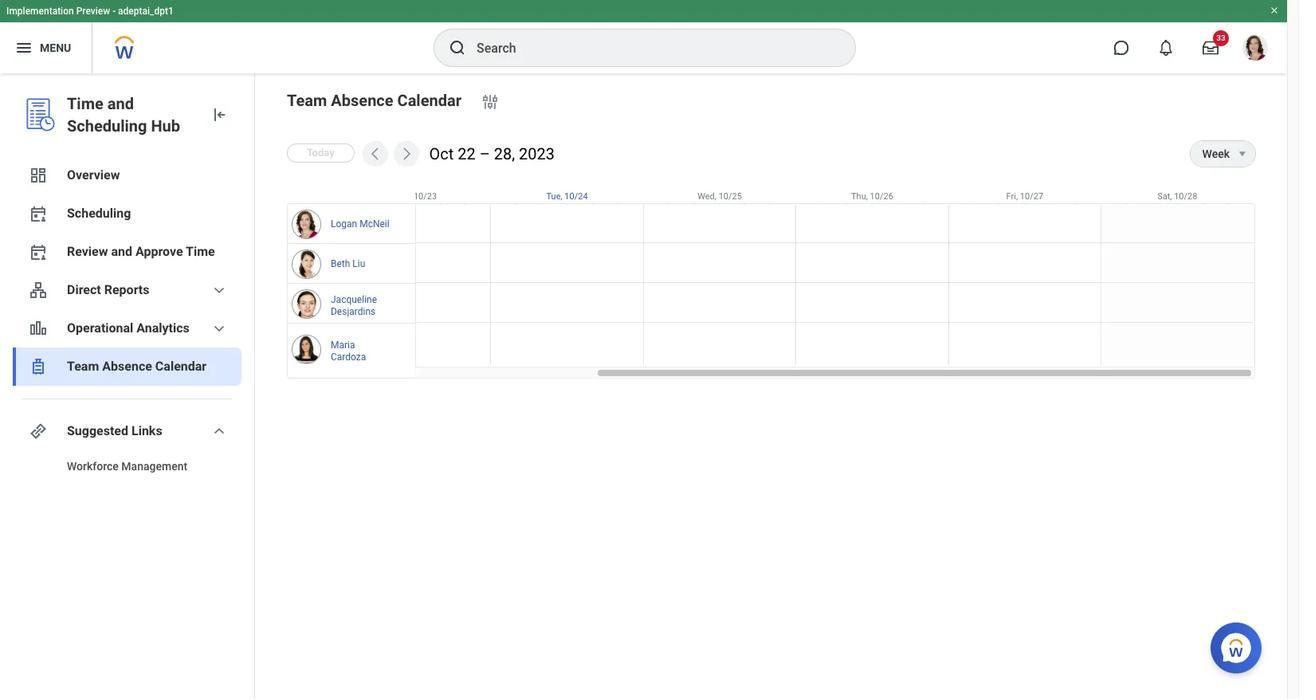 Task type: vqa. For each thing, say whether or not it's contained in the screenshot.
Operational
yes



Task type: describe. For each thing, give the bounding box(es) containing it.
profile logan mcneil image
[[1243, 35, 1269, 64]]

adeptai_dpt1
[[118, 6, 174, 17]]

jacqueline desjardins link
[[331, 291, 392, 318]]

1 horizontal spatial calendar
[[398, 91, 462, 110]]

link image
[[29, 422, 48, 441]]

maria cardoza
[[331, 340, 366, 363]]

2023
[[519, 144, 555, 163]]

today
[[307, 147, 335, 159]]

today button
[[287, 143, 355, 163]]

task timeoff image
[[29, 357, 48, 376]]

suggested
[[67, 423, 128, 439]]

transformation import image
[[210, 105, 229, 124]]

operational analytics
[[67, 321, 190, 336]]

hub
[[151, 116, 180, 136]]

workforce
[[67, 460, 119, 473]]

direct reports button
[[13, 271, 242, 309]]

beth liu link
[[331, 256, 365, 271]]

logan
[[331, 219, 357, 230]]

week
[[1203, 148, 1231, 160]]

oct 22 – 28, 2023
[[430, 144, 555, 163]]

chevron down small image for reports
[[210, 281, 229, 300]]

beth liu
[[331, 259, 365, 270]]

logan mcneil link
[[331, 216, 390, 231]]

menu button
[[0, 22, 92, 73]]

Search Workday  search field
[[477, 30, 823, 65]]

desjardins
[[331, 306, 376, 317]]

direct reports
[[67, 282, 150, 297]]

scheduling inside time and scheduling hub
[[67, 116, 147, 136]]

scheduling link
[[13, 195, 242, 233]]

28,
[[494, 144, 515, 163]]

menu banner
[[0, 0, 1288, 73]]

reports
[[104, 282, 150, 297]]

calendar user solid image
[[29, 204, 48, 223]]

dashboard image
[[29, 166, 48, 185]]

inbox large image
[[1203, 40, 1219, 56]]

operational analytics button
[[13, 309, 242, 348]]

chevron left image
[[367, 146, 383, 162]]

analytics
[[137, 321, 190, 336]]

navigation pane region
[[0, 73, 255, 699]]

beth
[[331, 259, 350, 270]]

liu
[[353, 259, 365, 270]]

–
[[480, 144, 490, 163]]

1 horizontal spatial team
[[287, 91, 327, 110]]

time inside time and scheduling hub
[[67, 94, 104, 113]]

-
[[113, 6, 116, 17]]

jacqueline
[[331, 294, 377, 305]]

review and approve time link
[[13, 233, 242, 271]]

implementation
[[6, 6, 74, 17]]

1 horizontal spatial time
[[186, 244, 215, 259]]



Task type: locate. For each thing, give the bounding box(es) containing it.
operational
[[67, 321, 133, 336]]

maria cardoza link
[[331, 337, 392, 364]]

calendar up oct
[[398, 91, 462, 110]]

jacqueline desjardins
[[331, 294, 377, 317]]

review
[[67, 244, 108, 259]]

change selection image
[[481, 93, 500, 112]]

1 vertical spatial calendar
[[155, 359, 207, 374]]

team inside the navigation pane region
[[67, 359, 99, 374]]

week button
[[1191, 141, 1231, 167]]

and right review
[[111, 244, 132, 259]]

0 horizontal spatial absence
[[102, 359, 152, 374]]

absence down "operational analytics" dropdown button
[[102, 359, 152, 374]]

chart image
[[29, 319, 48, 338]]

time and scheduling hub
[[67, 94, 180, 136]]

team
[[287, 91, 327, 110], [67, 359, 99, 374]]

0 vertical spatial absence
[[331, 91, 394, 110]]

time and scheduling hub element
[[67, 93, 197, 137]]

and for time
[[107, 94, 134, 113]]

0 horizontal spatial calendar
[[155, 359, 207, 374]]

and up overview link
[[107, 94, 134, 113]]

team down operational
[[67, 359, 99, 374]]

scheduling down overview on the left top of page
[[67, 206, 131, 221]]

1 horizontal spatial team absence calendar
[[287, 91, 462, 110]]

search image
[[448, 38, 467, 57]]

direct
[[67, 282, 101, 297]]

calendar
[[398, 91, 462, 110], [155, 359, 207, 374]]

scheduling up overview on the left top of page
[[67, 116, 147, 136]]

0 horizontal spatial team
[[67, 359, 99, 374]]

preview
[[76, 6, 110, 17]]

approve
[[136, 244, 183, 259]]

and
[[107, 94, 134, 113], [111, 244, 132, 259]]

22
[[458, 144, 476, 163]]

chevron down small image for links
[[210, 422, 229, 441]]

2 scheduling from the top
[[67, 206, 131, 221]]

management
[[122, 460, 188, 473]]

links
[[132, 423, 162, 439]]

cardoza
[[331, 352, 366, 363]]

team absence calendar inside the navigation pane region
[[67, 359, 207, 374]]

suggested links button
[[13, 412, 242, 451]]

1 vertical spatial and
[[111, 244, 132, 259]]

and for review
[[111, 244, 132, 259]]

scheduling inside 'link'
[[67, 206, 131, 221]]

time down the menu
[[67, 94, 104, 113]]

team absence calendar
[[287, 91, 462, 110], [67, 359, 207, 374]]

1 chevron down small image from the top
[[210, 281, 229, 300]]

workforce management link
[[13, 451, 242, 482]]

0 vertical spatial calendar
[[398, 91, 462, 110]]

mcneil
[[360, 219, 390, 230]]

33
[[1217, 33, 1226, 42]]

1 horizontal spatial absence
[[331, 91, 394, 110]]

caret down image
[[1234, 148, 1253, 160]]

menu
[[40, 41, 71, 54]]

1 vertical spatial team
[[67, 359, 99, 374]]

1 vertical spatial team absence calendar
[[67, 359, 207, 374]]

calendar down analytics
[[155, 359, 207, 374]]

team absence calendar link
[[13, 348, 242, 386]]

0 vertical spatial scheduling
[[67, 116, 147, 136]]

oct
[[430, 144, 454, 163]]

overview link
[[13, 156, 242, 195]]

chevron down small image
[[210, 319, 229, 338]]

and inside time and scheduling hub
[[107, 94, 134, 113]]

chevron down small image right links
[[210, 422, 229, 441]]

overview
[[67, 167, 120, 183]]

0 vertical spatial team
[[287, 91, 327, 110]]

1 vertical spatial scheduling
[[67, 206, 131, 221]]

0 vertical spatial team absence calendar
[[287, 91, 462, 110]]

notifications large image
[[1159, 40, 1175, 56]]

chevron right image
[[398, 146, 414, 162]]

0 horizontal spatial time
[[67, 94, 104, 113]]

1 vertical spatial absence
[[102, 359, 152, 374]]

suggested links
[[67, 423, 162, 439]]

time
[[67, 94, 104, 113], [186, 244, 215, 259]]

justify image
[[14, 38, 33, 57]]

absence inside the navigation pane region
[[102, 359, 152, 374]]

logan mcneil
[[331, 219, 390, 230]]

workforce management
[[67, 460, 188, 473]]

0 vertical spatial chevron down small image
[[210, 281, 229, 300]]

absence up chevron left icon
[[331, 91, 394, 110]]

calendar user solid image
[[29, 242, 48, 262]]

1 vertical spatial chevron down small image
[[210, 422, 229, 441]]

scheduling
[[67, 116, 147, 136], [67, 206, 131, 221]]

1 scheduling from the top
[[67, 116, 147, 136]]

1 vertical spatial time
[[186, 244, 215, 259]]

33 button
[[1194, 30, 1230, 65]]

0 vertical spatial and
[[107, 94, 134, 113]]

view team image
[[29, 281, 48, 300]]

maria
[[331, 340, 355, 351]]

implementation preview -   adeptai_dpt1
[[6, 6, 174, 17]]

0 vertical spatial time
[[67, 94, 104, 113]]

chevron down small image up chevron down small icon
[[210, 281, 229, 300]]

review and approve time
[[67, 244, 215, 259]]

2 chevron down small image from the top
[[210, 422, 229, 441]]

chevron down small image
[[210, 281, 229, 300], [210, 422, 229, 441]]

calendar inside team absence calendar link
[[155, 359, 207, 374]]

close environment banner image
[[1270, 6, 1280, 15]]

team up today
[[287, 91, 327, 110]]

time right approve at the top of page
[[186, 244, 215, 259]]

team absence calendar up chevron left icon
[[287, 91, 462, 110]]

absence
[[331, 91, 394, 110], [102, 359, 152, 374]]

team absence calendar down "operational analytics" dropdown button
[[67, 359, 207, 374]]

0 horizontal spatial team absence calendar
[[67, 359, 207, 374]]



